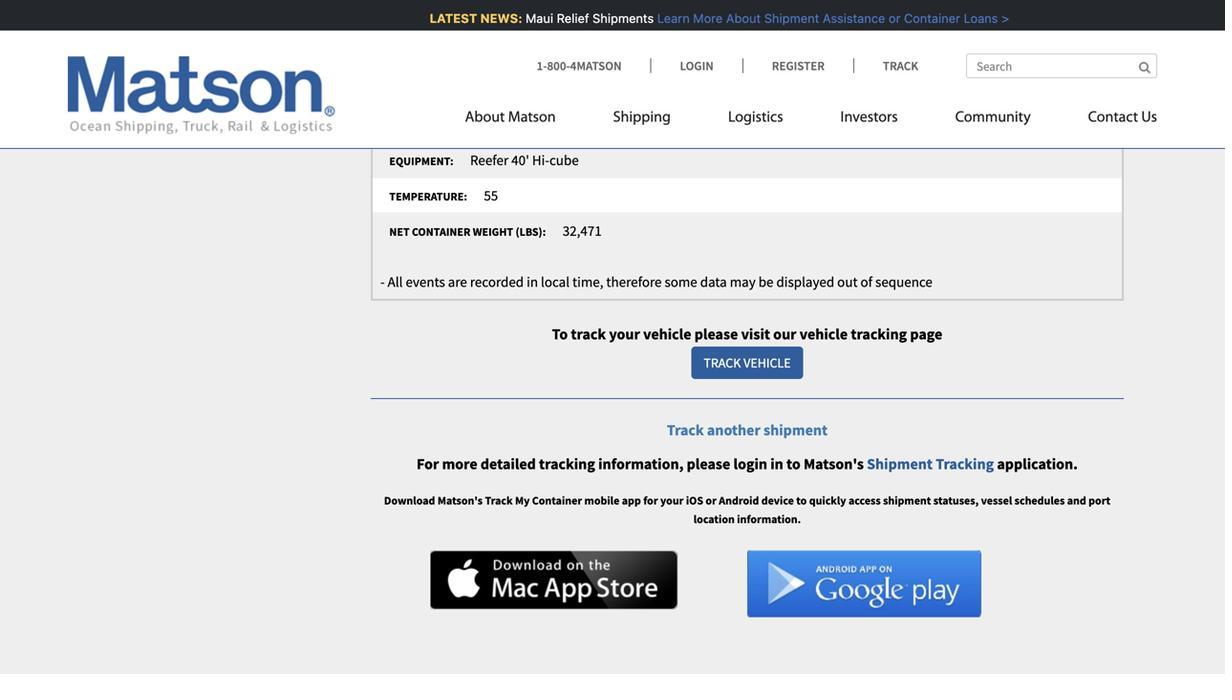 Task type: describe. For each thing, give the bounding box(es) containing it.
latest
[[426, 11, 473, 25]]

about matson link
[[465, 101, 585, 140]]

events
[[406, 273, 445, 291]]

0 vertical spatial matson's
[[804, 455, 864, 474]]

download matson's track my container mobile app for your ios or android device to quickly access shipment statuses, vessel schedules and port location information.
[[384, 494, 1111, 527]]

more
[[689, 11, 719, 25]]

Search search field
[[966, 54, 1157, 78]]

hi-
[[532, 151, 550, 169]]

investors link
[[812, 101, 927, 140]]

local
[[541, 273, 570, 291]]

quickly
[[809, 494, 846, 509]]

apple image
[[430, 551, 678, 610]]

register link
[[742, 58, 853, 74]]

container information
[[373, 110, 547, 128]]

to inside download matson's track my container mobile app for your ios or android device to quickly access shipment statuses, vessel schedules and port location information.
[[796, 494, 807, 509]]

bl
[[764, 6, 777, 21]]

equipment: reefer 40' hi-cube
[[382, 151, 579, 169]]

schedules
[[1015, 494, 1065, 509]]

relief
[[553, 11, 585, 25]]

loans
[[960, 11, 994, 25]]

1 vertical spatial in
[[771, 455, 784, 474]]

1 horizontal spatial tracking
[[851, 325, 907, 344]]

logistics link
[[700, 101, 812, 140]]

track inside download matson's track my container mobile app for your ios or android device to quickly access shipment statuses, vessel schedules and port location information.
[[485, 494, 513, 509]]

our
[[773, 325, 797, 344]]

page
[[910, 325, 943, 344]]

for
[[643, 494, 658, 509]]

800-
[[547, 58, 570, 74]]

10/08/23
[[843, 74, 895, 93]]

0 vertical spatial please
[[695, 325, 738, 344]]

shipments
[[589, 11, 650, 25]]

temperature: 55
[[382, 186, 498, 204]]

register
[[772, 58, 825, 74]]

sequence
[[876, 273, 933, 291]]

your inside download matson's track my container mobile app for your ios or android device to quickly access shipment statuses, vessel schedules and port location information.
[[660, 494, 684, 509]]

0 vertical spatial shipment
[[760, 11, 815, 25]]

device
[[762, 494, 794, 509]]

-
[[380, 273, 385, 291]]

1 horizontal spatial shipment
[[867, 455, 933, 474]]

(lbs):
[[516, 224, 546, 239]]

origin:
[[779, 6, 819, 21]]

matson
[[508, 110, 556, 126]]

0 vertical spatial in
[[527, 273, 538, 291]]

contact us
[[1088, 110, 1157, 126]]

track link
[[853, 58, 919, 74]]

track
[[571, 325, 606, 344]]

or for android
[[706, 494, 717, 509]]

data
[[700, 273, 727, 291]]

news:
[[476, 11, 518, 25]]

ios
[[686, 494, 703, 509]]

55
[[484, 186, 498, 204]]

track vehicle link
[[691, 347, 804, 379]]

container inside download matson's track my container mobile app for your ios or android device to quickly access shipment statuses, vessel schedules and port location information.
[[532, 494, 582, 509]]

detailed
[[481, 455, 536, 474]]

0 horizontal spatial shipment
[[764, 421, 828, 440]]

time,
[[573, 273, 604, 291]]

may
[[730, 273, 756, 291]]

or for container
[[885, 11, 897, 25]]

container up equipment:
[[382, 110, 455, 128]]

all
[[388, 273, 403, 291]]

equipment:
[[389, 154, 454, 168]]

some
[[665, 273, 697, 291]]

maui
[[522, 11, 549, 25]]

learn more about shipment assistance or container loans > link
[[653, 11, 1005, 25]]

blue matson logo with ocean, shipping, truck, rail and logistics written beneath it. image
[[68, 56, 335, 135]]

access
[[849, 494, 881, 509]]

contact
[[1088, 110, 1138, 126]]

shipping link
[[585, 101, 700, 140]]

app
[[622, 494, 641, 509]]

0 vertical spatial your
[[609, 325, 640, 344]]

track for track another shipment
[[667, 421, 704, 440]]

and
[[1067, 494, 1087, 509]]

net container weight (lbs): 32,471
[[382, 222, 602, 240]]

0 horizontal spatial tracking
[[539, 455, 595, 474]]

for
[[417, 455, 439, 474]]

therefore
[[606, 273, 662, 291]]

1 vehicle from the left
[[643, 325, 692, 344]]

track another shipment link
[[667, 421, 828, 440]]

40'
[[512, 151, 529, 169]]

for more detailed tracking information, please login in to matson's shipment tracking application.
[[417, 455, 1078, 474]]

latest news: maui relief shipments learn more about shipment assistance or container loans >
[[426, 11, 1005, 25]]



Task type: locate. For each thing, give the bounding box(es) containing it.
login link
[[650, 58, 742, 74]]

1 horizontal spatial of
[[861, 273, 873, 291]]

reefer
[[470, 151, 509, 169]]

about up equipment: reefer 40' hi-cube
[[465, 110, 505, 126]]

your right 'for'
[[660, 494, 684, 509]]

track another shipment
[[667, 421, 828, 440]]

shipment
[[760, 11, 815, 25], [867, 455, 933, 474]]

contact us link
[[1060, 101, 1157, 140]]

port
[[1089, 494, 1111, 509]]

about
[[722, 11, 757, 25], [465, 110, 505, 126]]

your
[[609, 325, 640, 344], [660, 494, 684, 509]]

1-800-4matson
[[537, 58, 622, 74]]

0 horizontal spatial of
[[420, 6, 433, 21]]

1 vertical spatial about
[[465, 110, 505, 126]]

statuses,
[[934, 494, 979, 509]]

1 horizontal spatial or
[[885, 11, 897, 25]]

shipment up login
[[764, 421, 828, 440]]

honolulu
[[524, 4, 593, 22]]

2 vehicle from the left
[[800, 325, 848, 344]]

4matson
[[570, 58, 622, 74]]

container down temperature: 55
[[412, 224, 471, 239]]

to up device
[[787, 455, 801, 474]]

matson's inside download matson's track my container mobile app for your ios or android device to quickly access shipment statuses, vessel schedules and port location information.
[[438, 494, 483, 509]]

about matson
[[465, 110, 556, 126]]

of right "port"
[[420, 6, 433, 21]]

recorded
[[470, 273, 524, 291]]

more
[[442, 455, 478, 474]]

destination:
[[436, 6, 507, 21]]

1 vertical spatial or
[[706, 494, 717, 509]]

None search field
[[966, 54, 1157, 78]]

port
[[389, 6, 417, 21]]

1 horizontal spatial in
[[771, 455, 784, 474]]

0 vertical spatial tracking
[[851, 325, 907, 344]]

track
[[883, 58, 919, 74], [704, 354, 741, 372], [667, 421, 704, 440], [485, 494, 513, 509]]

tracking left page
[[851, 325, 907, 344]]

community link
[[927, 101, 1060, 140]]

about left bl
[[722, 11, 757, 25]]

matson's
[[804, 455, 864, 474], [438, 494, 483, 509]]

out
[[837, 273, 858, 291]]

another
[[707, 421, 761, 440]]

matson's up quickly
[[804, 455, 864, 474]]

0 vertical spatial shipment
[[764, 421, 828, 440]]

download
[[384, 494, 435, 509]]

1 vertical spatial please
[[687, 455, 731, 474]]

0 vertical spatial of
[[420, 6, 433, 21]]

of inside port of destination: honolulu
[[420, 6, 433, 21]]

of
[[420, 6, 433, 21], [861, 273, 873, 291]]

track down to track your vehicle please visit our vehicle tracking page
[[704, 354, 741, 372]]

shipment right the access
[[883, 494, 931, 509]]

google play image
[[747, 551, 982, 618]]

0 horizontal spatial vehicle
[[643, 325, 692, 344]]

to right device
[[796, 494, 807, 509]]

1 vertical spatial tracking
[[539, 455, 595, 474]]

my
[[515, 494, 530, 509]]

32,471
[[563, 222, 602, 240]]

shipment up the access
[[867, 455, 933, 474]]

1 horizontal spatial your
[[660, 494, 684, 509]]

community
[[955, 110, 1031, 126]]

information,
[[598, 455, 684, 474]]

0 vertical spatial or
[[885, 11, 897, 25]]

top menu navigation
[[465, 101, 1157, 140]]

vehicle right our
[[800, 325, 848, 344]]

of right out
[[861, 273, 873, 291]]

0 horizontal spatial or
[[706, 494, 717, 509]]

android
[[719, 494, 759, 509]]

are
[[448, 273, 467, 291]]

0 horizontal spatial matson's
[[438, 494, 483, 509]]

visit
[[741, 325, 770, 344]]

in right login
[[771, 455, 784, 474]]

vehicle down - all events are recorded in local time, therefore some data may be displayed out of sequence
[[643, 325, 692, 344]]

to
[[787, 455, 801, 474], [796, 494, 807, 509]]

shipment tracking link
[[867, 455, 997, 474]]

weight
[[473, 224, 513, 239]]

container
[[900, 11, 956, 25], [382, 110, 455, 128], [412, 224, 471, 239], [532, 494, 582, 509]]

logistics
[[728, 110, 783, 126]]

track for track link
[[883, 58, 919, 74]]

please up ios
[[687, 455, 731, 474]]

1 vertical spatial of
[[861, 273, 873, 291]]

please left visit
[[695, 325, 738, 344]]

1 vertical spatial matson's
[[438, 494, 483, 509]]

tracking up the mobile
[[539, 455, 595, 474]]

tracking
[[851, 325, 907, 344], [539, 455, 595, 474]]

0 vertical spatial about
[[722, 11, 757, 25]]

container right the my
[[532, 494, 582, 509]]

your right track
[[609, 325, 640, 344]]

vehicle
[[744, 354, 791, 372]]

0 horizontal spatial shipment
[[760, 11, 815, 25]]

track for track vehicle
[[704, 354, 741, 372]]

or
[[885, 11, 897, 25], [706, 494, 717, 509]]

to
[[552, 325, 568, 344]]

track up 10/08/23
[[883, 58, 919, 74]]

be
[[759, 273, 774, 291]]

login
[[734, 455, 768, 474]]

shipment inside download matson's track my container mobile app for your ios or android device to quickly access shipment statuses, vessel schedules and port location information.
[[883, 494, 931, 509]]

container left loans
[[900, 11, 956, 25]]

1-800-4matson link
[[537, 58, 650, 74]]

1 horizontal spatial vehicle
[[800, 325, 848, 344]]

track left another
[[667, 421, 704, 440]]

to track your vehicle please visit our vehicle tracking page
[[552, 325, 943, 344]]

or inside download matson's track my container mobile app for your ios or android device to quickly access shipment statuses, vessel schedules and port location information.
[[706, 494, 717, 509]]

us
[[1142, 110, 1157, 126]]

displayed
[[777, 273, 835, 291]]

location
[[694, 512, 735, 527]]

0 vertical spatial to
[[787, 455, 801, 474]]

0 horizontal spatial in
[[527, 273, 538, 291]]

>
[[998, 11, 1005, 25]]

1 vertical spatial shipment
[[867, 455, 933, 474]]

1 vertical spatial shipment
[[883, 494, 931, 509]]

matson's down more
[[438, 494, 483, 509]]

about inside top menu navigation
[[465, 110, 505, 126]]

shipping
[[613, 110, 671, 126]]

1 horizontal spatial about
[[722, 11, 757, 25]]

1-
[[537, 58, 547, 74]]

0 horizontal spatial your
[[609, 325, 640, 344]]

bl origin:
[[757, 6, 826, 21]]

assistance
[[819, 11, 881, 25]]

track left the my
[[485, 494, 513, 509]]

shipment up 'register' 'link'
[[760, 11, 815, 25]]

or right assistance
[[885, 11, 897, 25]]

vehicle
[[643, 325, 692, 344], [800, 325, 848, 344]]

information
[[458, 110, 547, 128]]

1 horizontal spatial matson's
[[804, 455, 864, 474]]

search image
[[1139, 61, 1151, 74]]

in left local
[[527, 273, 538, 291]]

- all events are recorded in local time, therefore some data may be displayed out of sequence
[[380, 273, 933, 291]]

1 horizontal spatial shipment
[[883, 494, 931, 509]]

vessel
[[981, 494, 1012, 509]]

1 vertical spatial your
[[660, 494, 684, 509]]

investors
[[841, 110, 898, 126]]

1 vertical spatial to
[[796, 494, 807, 509]]

learn
[[653, 11, 686, 25]]

information.
[[737, 512, 801, 527]]

application.
[[997, 455, 1078, 474]]

login
[[680, 58, 714, 74]]

container inside the net container weight (lbs): 32,471
[[412, 224, 471, 239]]

mobile
[[585, 494, 620, 509]]

or right ios
[[706, 494, 717, 509]]

0 horizontal spatial about
[[465, 110, 505, 126]]

track vehicle
[[704, 354, 791, 372]]

port of destination: honolulu
[[382, 4, 593, 22]]



Task type: vqa. For each thing, say whether or not it's contained in the screenshot.
of
yes



